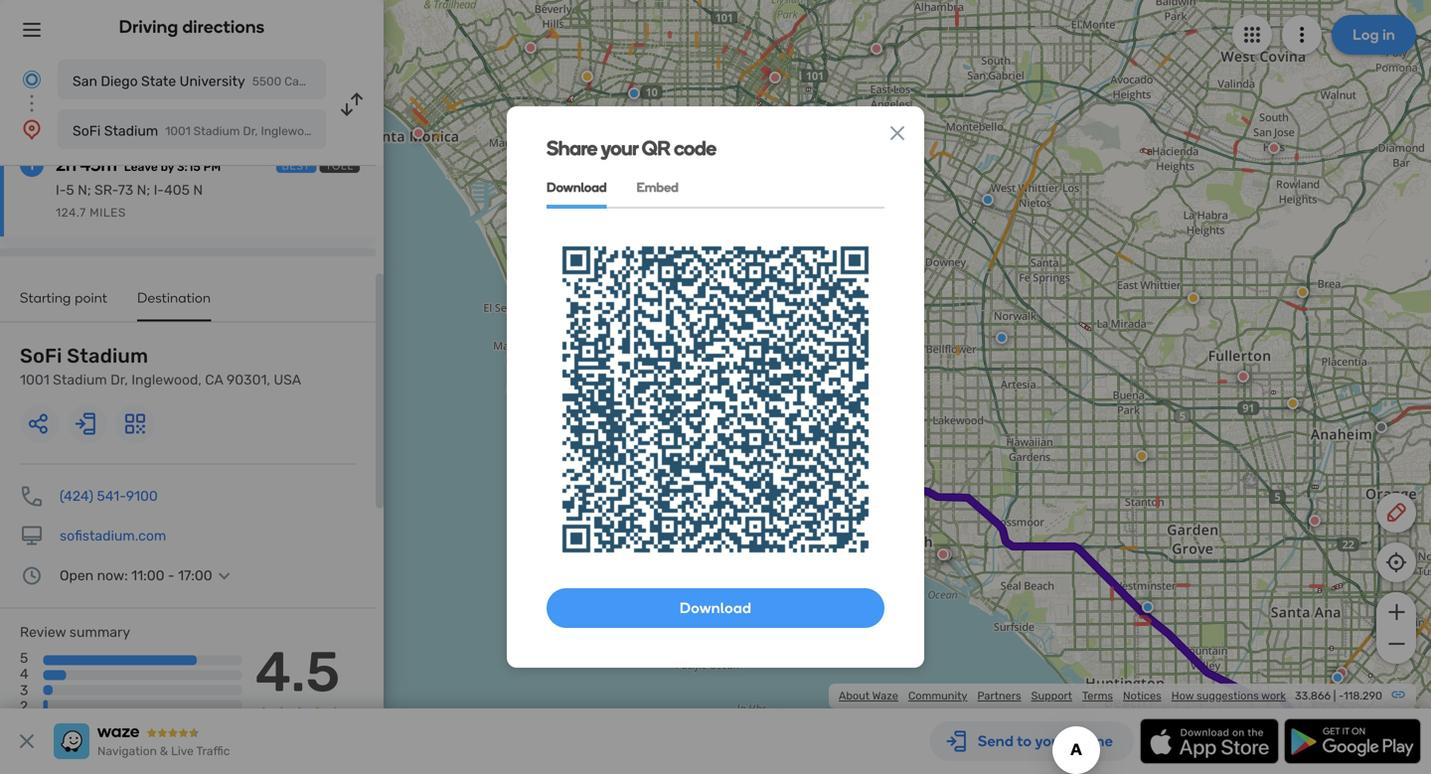 Task type: vqa. For each thing, say whether or not it's contained in the screenshot.
Download LINK at the left top of the page
yes



Task type: describe. For each thing, give the bounding box(es) containing it.
about waze link
[[839, 689, 899, 703]]

starting
[[20, 289, 71, 306]]

0 vertical spatial dr,
[[243, 124, 258, 138]]

1
[[30, 157, 34, 173]]

embed link
[[637, 168, 679, 209]]

5 inside 5 4 3 2
[[20, 650, 28, 667]]

destination button
[[137, 289, 211, 322]]

0 vertical spatial 1001
[[165, 124, 191, 138]]

73
[[118, 182, 133, 198]]

waze
[[872, 689, 899, 703]]

2 vertical spatial dr,
[[110, 372, 128, 388]]

traffic
[[196, 745, 230, 758]]

suggestions
[[1197, 689, 1259, 703]]

notices link
[[1123, 689, 1162, 703]]

dr, inside sofi stadium, 1001 stadium dr, inglewood, ca 90301, usa
[[723, 220, 740, 235]]

0 vertical spatial sofi stadium 1001 stadium dr, inglewood, ca 90301, usa
[[73, 123, 407, 139]]

support link
[[1031, 689, 1073, 703]]

best
[[282, 160, 311, 172]]

navigation & live traffic
[[97, 745, 230, 758]]

sofistadium.com
[[60, 528, 166, 544]]

directions
[[182, 16, 265, 37]]

sofi inside sofi stadium, 1001 stadium dr, inglewood, ca 90301, usa
[[670, 206, 696, 221]]

destination
[[137, 289, 211, 306]]

community link
[[909, 689, 968, 703]]

2 vertical spatial usa
[[274, 372, 301, 388]]

san
[[73, 73, 97, 89]]

11:00
[[131, 568, 164, 584]]

4.5
[[255, 639, 340, 705]]

community
[[909, 689, 968, 703]]

&
[[160, 745, 168, 758]]

0 vertical spatial x image
[[886, 121, 910, 145]]

|
[[1334, 689, 1336, 703]]

state
[[141, 73, 176, 89]]

(424)
[[60, 488, 93, 505]]

now:
[[97, 568, 128, 584]]

san diego state university button
[[58, 60, 326, 99]]

clock image
[[20, 564, 44, 588]]

2
[[20, 698, 28, 715]]

1001 inside sofi stadium, 1001 stadium dr, inglewood, ca 90301, usa
[[756, 206, 783, 221]]

live
[[171, 745, 194, 758]]

45m
[[80, 154, 117, 175]]

leave
[[124, 160, 158, 174]]

1 horizontal spatial usa
[[383, 124, 407, 138]]

n
[[193, 182, 203, 198]]

support
[[1031, 689, 1073, 703]]

1 i- from the left
[[56, 182, 66, 198]]

toll
[[326, 160, 354, 172]]

2h 45m leave by 3:15 pm
[[56, 154, 221, 175]]

zoom out image
[[1384, 632, 1409, 656]]

4
[[20, 666, 29, 683]]

driving directions
[[119, 16, 265, 37]]

sofistadium.com link
[[60, 528, 166, 544]]

stadium up 2h 45m leave by 3:15 pm
[[104, 123, 158, 139]]

0 horizontal spatial 90301,
[[227, 372, 270, 388]]

17:00
[[178, 568, 212, 584]]

1 n; from the left
[[78, 182, 91, 198]]

embed
[[637, 179, 679, 195]]

open
[[60, 568, 94, 584]]

partners
[[978, 689, 1022, 703]]

2 vertical spatial sofi
[[20, 344, 62, 368]]

san diego state university
[[73, 73, 245, 89]]

405
[[164, 182, 190, 198]]

stadium inside sofi stadium, 1001 stadium dr, inglewood, ca 90301, usa
[[670, 220, 720, 235]]

1 vertical spatial -
[[1339, 689, 1344, 703]]

stadium,
[[699, 206, 753, 221]]

33.866
[[1295, 689, 1331, 703]]

stadium down starting point button
[[53, 372, 107, 388]]

open now: 11:00 - 17:00 button
[[60, 568, 236, 584]]

computer image
[[20, 524, 44, 548]]

download link
[[547, 168, 607, 209]]

5 inside i-5 n; sr-73 n; i-405 n 124.7 miles
[[66, 182, 74, 198]]

university
[[180, 73, 245, 89]]

3
[[20, 682, 28, 699]]

starting point
[[20, 289, 107, 306]]

0 horizontal spatial x image
[[15, 730, 39, 754]]

2 i- from the left
[[154, 182, 164, 198]]



Task type: locate. For each thing, give the bounding box(es) containing it.
3:15
[[177, 160, 201, 174]]

-
[[168, 568, 175, 584], [1339, 689, 1344, 703]]

0 horizontal spatial ca
[[205, 372, 223, 388]]

0 horizontal spatial 5
[[20, 650, 28, 667]]

1 horizontal spatial dr,
[[243, 124, 258, 138]]

sofi down starting point button
[[20, 344, 62, 368]]

sofi stadium 1001 stadium dr, inglewood, ca 90301, usa
[[73, 123, 407, 139], [20, 344, 301, 388]]

point
[[75, 289, 107, 306]]

541-
[[97, 488, 126, 505]]

i- down by on the left top of the page
[[154, 182, 164, 198]]

1 vertical spatial 5
[[20, 650, 28, 667]]

2 vertical spatial 90301,
[[227, 372, 270, 388]]

miles
[[90, 206, 126, 220]]

stadium up pm
[[194, 124, 240, 138]]

sofi stadium 1001 stadium dr, inglewood, ca 90301, usa down 'destination' button
[[20, 344, 301, 388]]

2 horizontal spatial dr,
[[723, 220, 740, 235]]

0 horizontal spatial usa
[[274, 372, 301, 388]]

0 horizontal spatial sofi
[[20, 344, 62, 368]]

1 horizontal spatial inglewood,
[[261, 124, 321, 138]]

5 up 124.7
[[66, 182, 74, 198]]

2 horizontal spatial sofi
[[670, 206, 696, 221]]

0 horizontal spatial i-
[[56, 182, 66, 198]]

1 vertical spatial x image
[[15, 730, 39, 754]]

sofi stadium 1001 stadium dr, inglewood, ca 90301, usa up pm
[[73, 123, 407, 139]]

n; right '73'
[[137, 182, 150, 198]]

0 vertical spatial ca
[[324, 124, 340, 138]]

1 vertical spatial inglewood,
[[743, 220, 808, 235]]

0 vertical spatial 5
[[66, 182, 74, 198]]

usa inside sofi stadium, 1001 stadium dr, inglewood, ca 90301, usa
[[734, 234, 759, 249]]

1 vertical spatial 1001
[[756, 206, 783, 221]]

118.290
[[1344, 689, 1383, 703]]

2 horizontal spatial ca
[[670, 234, 687, 249]]

ca inside sofi stadium, 1001 stadium dr, inglewood, ca 90301, usa
[[670, 234, 687, 249]]

1001 up by on the left top of the page
[[165, 124, 191, 138]]

sofi
[[73, 123, 101, 139], [670, 206, 696, 221], [20, 344, 62, 368]]

pm
[[203, 160, 221, 174]]

stadium down embed link at the left top of page
[[670, 220, 720, 235]]

navigation
[[97, 745, 157, 758]]

summary
[[69, 624, 130, 641]]

90301,
[[342, 124, 380, 138], [690, 234, 731, 249], [227, 372, 270, 388]]

work
[[1262, 689, 1286, 703]]

open now: 11:00 - 17:00
[[60, 568, 212, 584]]

how
[[1172, 689, 1194, 703]]

n;
[[78, 182, 91, 198], [137, 182, 150, 198]]

0 horizontal spatial dr,
[[110, 372, 128, 388]]

how suggestions work link
[[1172, 689, 1286, 703]]

2 vertical spatial ca
[[205, 372, 223, 388]]

1001 down starting point button
[[20, 372, 49, 388]]

share your qr code
[[547, 136, 716, 160]]

9100
[[126, 488, 158, 505]]

1001
[[165, 124, 191, 138], [756, 206, 783, 221], [20, 372, 49, 388]]

1 horizontal spatial i-
[[154, 182, 164, 198]]

124.7
[[56, 206, 86, 220]]

1 horizontal spatial sofi
[[73, 123, 101, 139]]

0 vertical spatial 90301,
[[342, 124, 380, 138]]

review
[[20, 624, 66, 641]]

1 horizontal spatial n;
[[137, 182, 150, 198]]

1 vertical spatial ca
[[670, 234, 687, 249]]

usa
[[383, 124, 407, 138], [734, 234, 759, 249], [274, 372, 301, 388]]

- right |
[[1339, 689, 1344, 703]]

1 vertical spatial dr,
[[723, 220, 740, 235]]

0 vertical spatial usa
[[383, 124, 407, 138]]

1 horizontal spatial ca
[[324, 124, 340, 138]]

stadium down point
[[67, 344, 148, 368]]

0 horizontal spatial inglewood,
[[131, 372, 202, 388]]

notices
[[1123, 689, 1162, 703]]

0 vertical spatial -
[[168, 568, 175, 584]]

by
[[161, 160, 174, 174]]

link image
[[1391, 687, 1407, 703]]

90301, inside sofi stadium, 1001 stadium dr, inglewood, ca 90301, usa
[[690, 234, 731, 249]]

2h
[[56, 154, 76, 175]]

2 horizontal spatial 90301,
[[690, 234, 731, 249]]

1 vertical spatial 90301,
[[690, 234, 731, 249]]

current location image
[[20, 68, 44, 91]]

terms
[[1083, 689, 1113, 703]]

driving
[[119, 16, 178, 37]]

sr-
[[94, 182, 118, 198]]

5 up the 3
[[20, 650, 28, 667]]

1 horizontal spatial 1001
[[165, 124, 191, 138]]

review summary
[[20, 624, 130, 641]]

download
[[547, 179, 607, 195]]

5
[[66, 182, 74, 198], [20, 650, 28, 667]]

x image
[[886, 121, 910, 145], [15, 730, 39, 754]]

2 horizontal spatial usa
[[734, 234, 759, 249]]

0 vertical spatial inglewood,
[[261, 124, 321, 138]]

sofi stadium, 1001 stadium dr, inglewood, ca 90301, usa
[[670, 206, 808, 249]]

2 vertical spatial 1001
[[20, 372, 49, 388]]

2 horizontal spatial 1001
[[756, 206, 783, 221]]

ca up toll
[[324, 124, 340, 138]]

location image
[[20, 117, 44, 141]]

0 horizontal spatial n;
[[78, 182, 91, 198]]

1 horizontal spatial 90301,
[[342, 124, 380, 138]]

qr
[[642, 136, 670, 160]]

1001 right stadium,
[[756, 206, 783, 221]]

0 horizontal spatial -
[[168, 568, 175, 584]]

about waze community partners support terms notices how suggestions work 33.866 | -118.290
[[839, 689, 1383, 703]]

code
[[674, 136, 716, 160]]

i-
[[56, 182, 66, 198], [154, 182, 164, 198]]

pencil image
[[1385, 501, 1409, 525]]

zoom in image
[[1384, 600, 1409, 624]]

sofi down the embed
[[670, 206, 696, 221]]

1 horizontal spatial -
[[1339, 689, 1344, 703]]

1 vertical spatial usa
[[734, 234, 759, 249]]

(424) 541-9100
[[60, 488, 158, 505]]

0 horizontal spatial 1001
[[20, 372, 49, 388]]

n; left sr-
[[78, 182, 91, 198]]

1 horizontal spatial x image
[[886, 121, 910, 145]]

ca down 'destination' button
[[205, 372, 223, 388]]

ca
[[324, 124, 340, 138], [670, 234, 687, 249], [205, 372, 223, 388]]

i- up 124.7
[[56, 182, 66, 198]]

0 vertical spatial sofi
[[73, 123, 101, 139]]

your
[[601, 136, 638, 160]]

ca down embed link at the left top of page
[[670, 234, 687, 249]]

(424) 541-9100 link
[[60, 488, 158, 505]]

1 vertical spatial sofi stadium 1001 stadium dr, inglewood, ca 90301, usa
[[20, 344, 301, 388]]

- right 11:00
[[168, 568, 175, 584]]

i-5 n; sr-73 n; i-405 n 124.7 miles
[[56, 182, 203, 220]]

diego
[[101, 73, 138, 89]]

terms link
[[1083, 689, 1113, 703]]

2 vertical spatial inglewood,
[[131, 372, 202, 388]]

chevron down image
[[212, 568, 236, 584]]

stadium
[[104, 123, 158, 139], [194, 124, 240, 138], [670, 220, 720, 235], [67, 344, 148, 368], [53, 372, 107, 388]]

about
[[839, 689, 870, 703]]

5 4 3 2
[[20, 650, 29, 715]]

2 horizontal spatial inglewood,
[[743, 220, 808, 235]]

1 vertical spatial sofi
[[670, 206, 696, 221]]

2 n; from the left
[[137, 182, 150, 198]]

1 horizontal spatial 5
[[66, 182, 74, 198]]

share
[[547, 136, 597, 160]]

call image
[[20, 485, 44, 508]]

partners link
[[978, 689, 1022, 703]]

starting point button
[[20, 289, 107, 320]]

inglewood,
[[261, 124, 321, 138], [743, 220, 808, 235], [131, 372, 202, 388]]

inglewood, inside sofi stadium, 1001 stadium dr, inglewood, ca 90301, usa
[[743, 220, 808, 235]]

sofi up 45m
[[73, 123, 101, 139]]

dr,
[[243, 124, 258, 138], [723, 220, 740, 235], [110, 372, 128, 388]]



